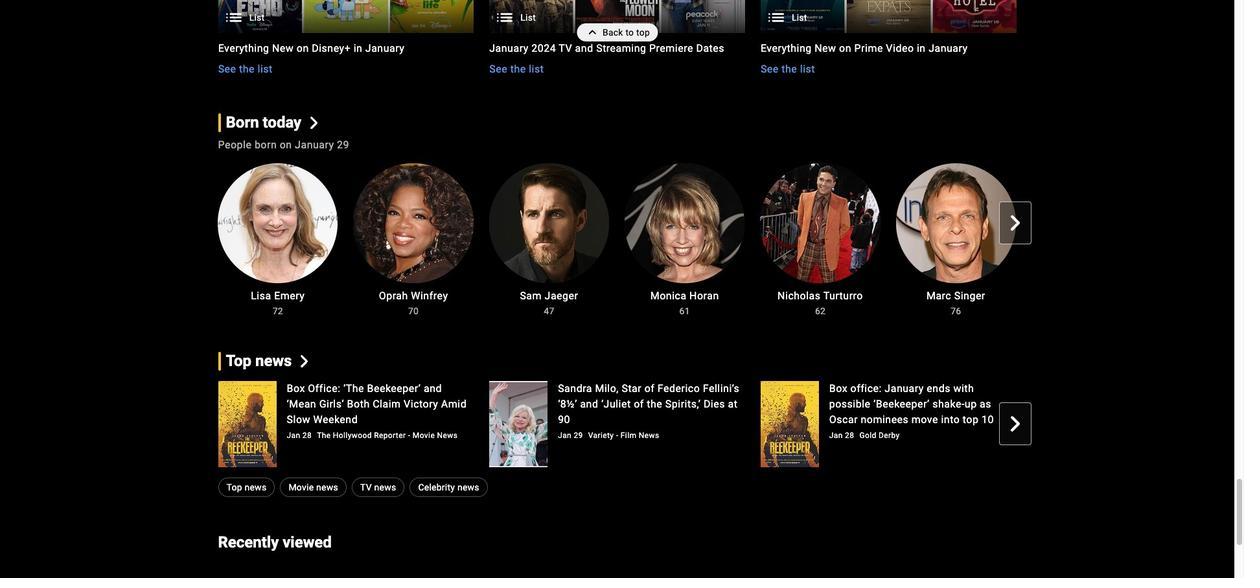 Task type: describe. For each thing, give the bounding box(es) containing it.
up
[[965, 398, 977, 410]]

claim
[[373, 398, 401, 410]]

news for movie news button
[[316, 482, 338, 493]]

top news link
[[218, 352, 311, 371]]

born today
[[226, 113, 301, 132]]

'beekeeper'
[[874, 398, 930, 410]]

tv news button
[[352, 478, 405, 497]]

amid
[[441, 398, 467, 410]]

movie news button
[[280, 478, 347, 497]]

list for everything new on prime video in january
[[792, 12, 807, 23]]

oprah winfrey at an event for the great debaters (2007) image
[[354, 163, 474, 283]]

monica
[[651, 290, 687, 302]]

47
[[544, 306, 554, 316]]

72
[[273, 306, 283, 316]]

see the list for january 2024 tv and streaming premiere dates
[[489, 63, 544, 75]]

born today link
[[218, 113, 320, 132]]

beekeeper'
[[367, 382, 421, 395]]

turturro
[[824, 290, 863, 302]]

back to top
[[603, 27, 650, 38]]

'mean
[[287, 398, 316, 410]]

'juliet
[[601, 398, 631, 410]]

possible
[[829, 398, 871, 410]]

see the list button for everything new on prime video in january
[[761, 62, 815, 77]]

people born on january 29
[[218, 139, 349, 151]]

list for prime
[[800, 63, 815, 75]]

the for everything new on disney+ in january
[[239, 63, 255, 75]]

- for claim
[[408, 431, 411, 440]]

list link for in
[[218, 0, 474, 33]]

news for "tv news" button
[[374, 482, 396, 493]]

video
[[886, 42, 914, 54]]

the for everything new on prime video in january
[[782, 63, 797, 75]]

marc singer image
[[896, 163, 1016, 283]]

top for top news link
[[226, 352, 251, 370]]

january inside everything new on prime video in january link
[[929, 42, 968, 54]]

news for amid
[[437, 431, 458, 440]]

box for box office: 'the beekeeper' and 'mean girls' both claim victory amid slow weekend
[[287, 382, 305, 395]]

top inside box office: january ends with possible 'beekeeper' shake-up as oscar nominees move into top 10 jan 28 gold derby
[[963, 413, 979, 426]]

everything new on disney+ in january link
[[218, 41, 474, 56]]

slow
[[287, 413, 310, 426]]

box office: 'the beekeeper' and 'mean girls' both claim victory amid slow weekend jan 28 the hollywood reporter - movie news
[[287, 382, 467, 440]]

tv news
[[360, 482, 396, 493]]

62
[[815, 306, 826, 316]]

chevron right inline image inside born today link
[[308, 116, 320, 129]]

streaming
[[596, 42, 647, 54]]

61
[[680, 306, 690, 316]]

and inside box office: 'the beekeeper' and 'mean girls' both claim victory amid slow weekend jan 28 the hollywood reporter - movie news
[[424, 382, 442, 395]]

on for prime
[[839, 42, 852, 54]]

nicholas turturro 62
[[778, 290, 863, 316]]

ends
[[927, 382, 951, 395]]

gold
[[860, 431, 877, 440]]

top news button
[[218, 478, 275, 497]]

1 in from the left
[[354, 42, 363, 54]]

sam
[[520, 290, 542, 302]]

nicholas
[[778, 290, 821, 302]]

january down the today
[[295, 139, 334, 151]]

nicholas turturro at an event for first sunday (2008) image
[[760, 163, 881, 283]]

90
[[558, 413, 570, 426]]

prime
[[855, 42, 883, 54]]

tv inside group
[[559, 42, 572, 54]]

movie inside movie news button
[[289, 482, 314, 493]]

born
[[255, 139, 277, 151]]

monica horan 61
[[651, 290, 719, 316]]

recently viewed
[[218, 533, 332, 552]]

10
[[982, 413, 994, 426]]

film
[[621, 431, 637, 440]]

celebrity news button
[[410, 478, 488, 497]]

everything new on prime video in january
[[761, 42, 968, 54]]

see the list button for everything new on disney+ in january
[[218, 62, 273, 77]]

everything for everything new on disney+ in january
[[218, 42, 269, 54]]

at
[[728, 398, 738, 410]]

'the
[[343, 382, 364, 395]]

federico
[[658, 382, 700, 395]]

hollywood
[[333, 431, 372, 440]]

chevron right inline image inside top news link
[[298, 355, 311, 368]]

nominees
[[861, 413, 909, 426]]

lisa
[[251, 290, 271, 302]]

box office: 'the beekeeper' and 'mean girls' both claim victory amid slow weekend image
[[218, 381, 276, 467]]

expand less image
[[585, 23, 603, 41]]

0 horizontal spatial 29
[[337, 139, 349, 151]]

people
[[218, 139, 252, 151]]

recently
[[218, 533, 279, 552]]

new for disney+
[[272, 42, 294, 54]]

premiere
[[649, 42, 693, 54]]

fellini's
[[703, 382, 740, 395]]

production art image for in
[[218, 0, 474, 33]]

reporter
[[374, 431, 406, 440]]

to
[[626, 27, 634, 38]]

winfrey
[[411, 290, 448, 302]]

- for 'juliet
[[616, 431, 619, 440]]

jaeger
[[545, 290, 578, 302]]

january 2024 tv and streaming premiere dates link
[[489, 41, 745, 56]]

today
[[263, 113, 301, 132]]

group containing january 2024 tv and streaming premiere dates
[[489, 0, 745, 77]]

oprah winfrey 70
[[379, 290, 448, 316]]

news for top news link
[[255, 352, 292, 370]]

see the list button for january 2024 tv and streaming premiere dates
[[489, 62, 544, 77]]

viewed
[[283, 533, 332, 552]]

news for top news button
[[245, 482, 267, 493]]

production art image for streaming
[[489, 0, 745, 33]]

singer
[[954, 290, 986, 302]]

shake-
[[933, 398, 965, 410]]

both
[[347, 398, 370, 410]]

office:
[[308, 382, 341, 395]]

derby
[[879, 431, 900, 440]]

news for celebrity news button
[[458, 482, 479, 493]]

see for everything new on disney+ in january
[[218, 63, 236, 75]]



Task type: locate. For each thing, give the bounding box(es) containing it.
everything new on disney+ in january
[[218, 42, 405, 54]]

oscar
[[829, 413, 858, 426]]

everything new on prime video in january link
[[761, 41, 1017, 56]]

0 horizontal spatial new
[[272, 42, 294, 54]]

1 28 from the left
[[303, 431, 312, 440]]

list for everything new on disney+ in january
[[249, 12, 265, 23]]

70
[[408, 306, 419, 316]]

group containing box office: 'the beekeeper' and 'mean girls' both claim victory amid slow weekend
[[203, 381, 1032, 467]]

1 horizontal spatial see
[[489, 63, 508, 75]]

1 list from the left
[[258, 63, 273, 75]]

3 list from the left
[[800, 63, 815, 75]]

1 vertical spatial top news
[[227, 482, 267, 493]]

-
[[408, 431, 411, 440], [616, 431, 619, 440]]

3 jan from the left
[[829, 431, 843, 440]]

- inside sandra milo, star of federico fellini's '8½' and 'juliet of the spirits,' dies at 90 jan 29 variety - film news
[[616, 431, 619, 440]]

as
[[980, 398, 992, 410]]

and inside sandra milo, star of federico fellini's '8½' and 'juliet of the spirits,' dies at 90 jan 29 variety - film news
[[580, 398, 598, 410]]

0 horizontal spatial news
[[437, 431, 458, 440]]

group containing everything new on disney+ in january
[[218, 0, 474, 77]]

0 vertical spatial chevron right inline image
[[308, 116, 320, 129]]

weekend
[[313, 413, 358, 426]]

jan down the oscar
[[829, 431, 843, 440]]

on
[[297, 42, 309, 54], [839, 42, 852, 54], [280, 139, 292, 151]]

of down "star"
[[634, 398, 644, 410]]

victory
[[404, 398, 438, 410]]

0 vertical spatial of
[[645, 382, 655, 395]]

lisa emery 72
[[251, 290, 305, 316]]

everything
[[218, 42, 269, 54], [761, 42, 812, 54]]

jan inside box office: 'the beekeeper' and 'mean girls' both claim victory amid slow weekend jan 28 the hollywood reporter - movie news
[[287, 431, 300, 440]]

1 horizontal spatial new
[[815, 42, 836, 54]]

- right reporter
[[408, 431, 411, 440]]

movie down victory
[[413, 431, 435, 440]]

list down everything new on prime video in january
[[800, 63, 815, 75]]

0 horizontal spatial list link
[[218, 0, 474, 33]]

list down 2024
[[529, 63, 544, 75]]

1 vertical spatial movie
[[289, 482, 314, 493]]

news down 72
[[255, 352, 292, 370]]

1 news from the left
[[437, 431, 458, 440]]

list
[[258, 63, 273, 75], [529, 63, 544, 75], [800, 63, 815, 75]]

top news down 72
[[226, 352, 292, 370]]

news for the
[[639, 431, 659, 440]]

0 horizontal spatial jan
[[287, 431, 300, 440]]

29
[[337, 139, 349, 151], [574, 431, 583, 440]]

list link for streaming
[[489, 0, 745, 33]]

1 horizontal spatial of
[[645, 382, 655, 395]]

1 horizontal spatial list link
[[489, 0, 745, 33]]

0 vertical spatial 29
[[337, 139, 349, 151]]

chevron right inline image inside group
[[1008, 215, 1024, 230]]

see the list button
[[218, 62, 273, 77], [489, 62, 544, 77], [761, 62, 815, 77]]

box office: january ends with possible 'beekeeper' shake-up as oscar nominees move into top 10 jan 28 gold derby
[[829, 382, 994, 440]]

2 - from the left
[[616, 431, 619, 440]]

marc singer 76
[[927, 290, 986, 316]]

news down the amid
[[437, 431, 458, 440]]

group containing everything new on prime video in january
[[761, 0, 1017, 77]]

born
[[226, 113, 259, 132]]

and down sandra
[[580, 398, 598, 410]]

1 horizontal spatial list
[[521, 12, 536, 23]]

disney+
[[312, 42, 351, 54]]

1 horizontal spatial 28
[[845, 431, 854, 440]]

office:
[[851, 382, 882, 395]]

0 vertical spatial top news
[[226, 352, 292, 370]]

1 horizontal spatial list group
[[489, 0, 745, 33]]

0 horizontal spatial top
[[636, 27, 650, 38]]

star
[[622, 382, 642, 395]]

of
[[645, 382, 655, 395], [634, 398, 644, 410]]

variety
[[588, 431, 614, 440]]

on right born
[[280, 139, 292, 151]]

spirits,'
[[665, 398, 701, 410]]

and down expand less image
[[575, 42, 593, 54]]

2 see the list button from the left
[[489, 62, 544, 77]]

1 new from the left
[[272, 42, 294, 54]]

on for january
[[280, 139, 292, 151]]

top news
[[226, 352, 292, 370], [227, 482, 267, 493]]

list
[[249, 12, 265, 23], [521, 12, 536, 23], [792, 12, 807, 23]]

28
[[303, 431, 312, 440], [845, 431, 854, 440]]

move
[[912, 413, 938, 426]]

tv inside button
[[360, 482, 372, 493]]

28 left the
[[303, 431, 312, 440]]

1 box from the left
[[287, 382, 305, 395]]

see for everything new on prime video in january
[[761, 63, 779, 75]]

1 list link from the left
[[218, 0, 474, 33]]

2 horizontal spatial on
[[839, 42, 852, 54]]

0 horizontal spatial list group
[[218, 0, 474, 33]]

1 horizontal spatial in
[[917, 42, 926, 54]]

2 see the list from the left
[[489, 63, 544, 75]]

on for disney+
[[297, 42, 309, 54]]

jan
[[287, 431, 300, 440], [558, 431, 572, 440], [829, 431, 843, 440]]

1 horizontal spatial see the list
[[489, 63, 544, 75]]

list for and
[[529, 63, 544, 75]]

0 vertical spatial chevron right inline image
[[1008, 215, 1024, 230]]

0 vertical spatial top
[[636, 27, 650, 38]]

january left 2024
[[489, 42, 529, 54]]

everything for everything new on prime video in january
[[761, 42, 812, 54]]

the for january 2024 tv and streaming premiere dates
[[510, 63, 526, 75]]

28 inside box office: 'the beekeeper' and 'mean girls' both claim victory amid slow weekend jan 28 the hollywood reporter - movie news
[[303, 431, 312, 440]]

1 horizontal spatial box
[[829, 382, 848, 395]]

in
[[354, 42, 363, 54], [917, 42, 926, 54]]

chevron right inline image right the 10
[[1008, 416, 1024, 432]]

new
[[272, 42, 294, 54], [815, 42, 836, 54]]

0 horizontal spatial list
[[249, 12, 265, 23]]

1 horizontal spatial top
[[963, 413, 979, 426]]

1 production art image from the left
[[218, 0, 474, 33]]

see the list for everything new on prime video in january
[[761, 63, 815, 75]]

celebrity news
[[418, 482, 479, 493]]

0 horizontal spatial production art image
[[218, 0, 474, 33]]

0 horizontal spatial see
[[218, 63, 236, 75]]

3 list link from the left
[[761, 0, 1017, 33]]

list group for video
[[761, 0, 1017, 33]]

the
[[239, 63, 255, 75], [510, 63, 526, 75], [782, 63, 797, 75], [647, 398, 663, 410]]

1 horizontal spatial list
[[529, 63, 544, 75]]

top for top news button
[[227, 482, 242, 493]]

tv right 2024
[[559, 42, 572, 54]]

1 vertical spatial chevron right inline image
[[298, 355, 311, 368]]

3 list from the left
[[792, 12, 807, 23]]

2 jan from the left
[[558, 431, 572, 440]]

jan inside box office: january ends with possible 'beekeeper' shake-up as oscar nominees move into top 10 jan 28 gold derby
[[829, 431, 843, 440]]

back to top button
[[577, 23, 658, 41]]

oprah
[[379, 290, 408, 302]]

top inside button
[[227, 482, 242, 493]]

2 in from the left
[[917, 42, 926, 54]]

of right "star"
[[645, 382, 655, 395]]

group containing lisa emery
[[203, 163, 1032, 316]]

news up recently
[[245, 482, 267, 493]]

0 vertical spatial tv
[[559, 42, 572, 54]]

horan
[[690, 290, 719, 302]]

1 see from the left
[[218, 63, 236, 75]]

list group
[[218, 0, 474, 33], [489, 0, 745, 33], [761, 0, 1017, 33]]

2 list link from the left
[[489, 0, 745, 33]]

see for january 2024 tv and streaming premiere dates
[[489, 63, 508, 75]]

milo,
[[595, 382, 619, 395]]

movie right top news button
[[289, 482, 314, 493]]

movie news
[[289, 482, 338, 493]]

1 horizontal spatial chevron right inline image
[[1008, 215, 1024, 230]]

2 list from the left
[[529, 63, 544, 75]]

0 horizontal spatial see the list
[[218, 63, 273, 75]]

news left celebrity
[[374, 482, 396, 493]]

28 down the oscar
[[845, 431, 854, 440]]

january up 'beekeeper'
[[885, 382, 924, 395]]

into
[[941, 413, 960, 426]]

'8½'
[[558, 398, 577, 410]]

2 28 from the left
[[845, 431, 854, 440]]

january inside january 2024 tv and streaming premiere dates link
[[489, 42, 529, 54]]

- left "film"
[[616, 431, 619, 440]]

0 horizontal spatial tv
[[360, 482, 372, 493]]

sam jaeger image
[[489, 163, 609, 283]]

see the list
[[218, 63, 273, 75], [489, 63, 544, 75], [761, 63, 815, 75]]

group
[[0, 0, 203, 33], [0, 0, 203, 33], [218, 0, 474, 77], [489, 0, 745, 77], [761, 0, 1017, 77], [203, 163, 1032, 316], [218, 163, 338, 283], [354, 163, 474, 283], [489, 163, 609, 283], [625, 163, 745, 283], [760, 163, 881, 283], [896, 163, 1016, 283], [203, 381, 1032, 467]]

1 vertical spatial tv
[[360, 482, 372, 493]]

3 see the list from the left
[[761, 63, 815, 75]]

0 vertical spatial and
[[575, 42, 593, 54]]

back
[[603, 27, 623, 38]]

2 horizontal spatial see the list button
[[761, 62, 815, 77]]

1 horizontal spatial see the list button
[[489, 62, 544, 77]]

top up recently
[[227, 482, 242, 493]]

0 horizontal spatial of
[[634, 398, 644, 410]]

0 horizontal spatial -
[[408, 431, 411, 440]]

list group for in
[[218, 0, 474, 33]]

box inside box office: january ends with possible 'beekeeper' shake-up as oscar nominees move into top 10 jan 28 gold derby
[[829, 382, 848, 395]]

2 news from the left
[[639, 431, 659, 440]]

celebrity
[[418, 482, 455, 493]]

news right celebrity
[[458, 482, 479, 493]]

jan inside sandra milo, star of federico fellini's '8½' and 'juliet of the spirits,' dies at 90 jan 29 variety - film news
[[558, 431, 572, 440]]

0 vertical spatial top
[[226, 352, 251, 370]]

box up 'mean
[[287, 382, 305, 395]]

in right video at the right top of the page
[[917, 42, 926, 54]]

box for box office: january ends with possible 'beekeeper' shake-up as oscar nominees move into top 10
[[829, 382, 848, 395]]

chevron right inline image
[[308, 116, 320, 129], [1008, 416, 1024, 432]]

0 horizontal spatial 28
[[303, 431, 312, 440]]

and up victory
[[424, 382, 442, 395]]

top right to
[[636, 27, 650, 38]]

box
[[287, 382, 305, 395], [829, 382, 848, 395]]

76
[[951, 306, 961, 316]]

top down up at right bottom
[[963, 413, 979, 426]]

movie
[[413, 431, 435, 440], [289, 482, 314, 493]]

sandra
[[558, 382, 592, 395]]

28 inside box office: january ends with possible 'beekeeper' shake-up as oscar nominees move into top 10 jan 28 gold derby
[[845, 431, 854, 440]]

new left disney+
[[272, 42, 294, 54]]

january right video at the right top of the page
[[929, 42, 968, 54]]

- inside box office: 'the beekeeper' and 'mean girls' both claim victory amid slow weekend jan 28 the hollywood reporter - movie news
[[408, 431, 411, 440]]

2 horizontal spatial list group
[[761, 0, 1017, 33]]

0 horizontal spatial in
[[354, 42, 363, 54]]

dies
[[704, 398, 725, 410]]

news left "tv news" button
[[316, 482, 338, 493]]

list group for streaming
[[489, 0, 745, 33]]

2 horizontal spatial see the list
[[761, 63, 815, 75]]

chevron right inline image right the today
[[308, 116, 320, 129]]

dates
[[696, 42, 725, 54]]

1 horizontal spatial everything
[[761, 42, 812, 54]]

news right "film"
[[639, 431, 659, 440]]

top news for top news link
[[226, 352, 292, 370]]

1 list group from the left
[[218, 0, 474, 33]]

1 horizontal spatial 29
[[574, 431, 583, 440]]

box up the possible
[[829, 382, 848, 395]]

sam jaeger 47
[[520, 290, 578, 316]]

0 horizontal spatial everything
[[218, 42, 269, 54]]

2 everything from the left
[[761, 42, 812, 54]]

1 horizontal spatial -
[[616, 431, 619, 440]]

jan down slow
[[287, 431, 300, 440]]

and
[[575, 42, 593, 54], [424, 382, 442, 395], [580, 398, 598, 410]]

1 list from the left
[[249, 12, 265, 23]]

on left disney+
[[297, 42, 309, 54]]

1 vertical spatial top
[[963, 413, 979, 426]]

2 horizontal spatial see
[[761, 63, 779, 75]]

1 horizontal spatial movie
[[413, 431, 435, 440]]

3 see from the left
[[761, 63, 779, 75]]

1 vertical spatial chevron right inline image
[[1008, 416, 1024, 432]]

jan down 90
[[558, 431, 572, 440]]

0 horizontal spatial chevron right inline image
[[308, 116, 320, 129]]

list for january 2024 tv and streaming premiere dates
[[521, 12, 536, 23]]

list down everything new on disney+ in january
[[258, 63, 273, 75]]

2 list from the left
[[521, 12, 536, 23]]

news inside button
[[374, 482, 396, 493]]

0 vertical spatial movie
[[413, 431, 435, 440]]

top news inside button
[[227, 482, 267, 493]]

january 2024 tv and streaming premiere dates
[[489, 42, 725, 54]]

1 vertical spatial and
[[424, 382, 442, 395]]

3 see the list button from the left
[[761, 62, 815, 77]]

1 see the list from the left
[[218, 63, 273, 75]]

1 jan from the left
[[287, 431, 300, 440]]

top inside button
[[636, 27, 650, 38]]

tv right movie news button
[[360, 482, 372, 493]]

2 vertical spatial and
[[580, 398, 598, 410]]

lisa emery image
[[218, 163, 338, 283]]

1 horizontal spatial tv
[[559, 42, 572, 54]]

on left prime
[[839, 42, 852, 54]]

0 horizontal spatial chevron right inline image
[[298, 355, 311, 368]]

box inside box office: 'the beekeeper' and 'mean girls' both claim victory amid slow weekend jan 28 the hollywood reporter - movie news
[[287, 382, 305, 395]]

top news up recently
[[227, 482, 267, 493]]

0 horizontal spatial box
[[287, 382, 305, 395]]

january right disney+
[[365, 42, 405, 54]]

0 horizontal spatial list
[[258, 63, 273, 75]]

with
[[954, 382, 974, 395]]

3 list group from the left
[[761, 0, 1017, 33]]

list link for video
[[761, 0, 1017, 33]]

see the list for everything new on disney+ in january
[[218, 63, 273, 75]]

news inside box office: 'the beekeeper' and 'mean girls' both claim victory amid slow weekend jan 28 the hollywood reporter - movie news
[[437, 431, 458, 440]]

marc
[[927, 290, 952, 302]]

production art image
[[218, 0, 474, 33], [489, 0, 745, 33], [761, 0, 1017, 33]]

2 horizontal spatial list link
[[761, 0, 1017, 33]]

list link
[[218, 0, 474, 33], [489, 0, 745, 33], [761, 0, 1017, 33]]

new for prime
[[815, 42, 836, 54]]

1 everything from the left
[[218, 42, 269, 54]]

sandra milo, star of federico fellini's '8½' and 'juliet of the spirits,' dies at 90 image
[[489, 381, 548, 467]]

1 horizontal spatial news
[[639, 431, 659, 440]]

2 horizontal spatial production art image
[[761, 0, 1017, 33]]

news
[[437, 431, 458, 440], [639, 431, 659, 440]]

box office: january ends with possible 'beekeeper' shake-up as oscar nominees move into top 10 image
[[761, 381, 819, 467]]

top
[[226, 352, 251, 370], [227, 482, 242, 493]]

production art image for video
[[761, 0, 1017, 33]]

january
[[365, 42, 405, 54], [489, 42, 529, 54], [929, 42, 968, 54], [295, 139, 334, 151], [885, 382, 924, 395]]

2024
[[532, 42, 556, 54]]

news inside sandra milo, star of federico fellini's '8½' and 'juliet of the spirits,' dies at 90 jan 29 variety - film news
[[639, 431, 659, 440]]

1 vertical spatial of
[[634, 398, 644, 410]]

1 horizontal spatial jan
[[558, 431, 572, 440]]

monica horan image
[[625, 163, 745, 283]]

2 box from the left
[[829, 382, 848, 395]]

list for disney+
[[258, 63, 273, 75]]

chevron right inline image
[[1008, 215, 1024, 230], [298, 355, 311, 368]]

sandra milo, star of federico fellini's '8½' and 'juliet of the spirits,' dies at 90 jan 29 variety - film news
[[558, 382, 740, 440]]

2 see from the left
[[489, 63, 508, 75]]

0 horizontal spatial see the list button
[[218, 62, 273, 77]]

2 production art image from the left
[[489, 0, 745, 33]]

2 new from the left
[[815, 42, 836, 54]]

top news for top news button
[[227, 482, 267, 493]]

top up box office: 'the beekeeper' and 'mean girls' both claim victory amid slow weekend image
[[226, 352, 251, 370]]

the
[[317, 431, 331, 440]]

1 horizontal spatial on
[[297, 42, 309, 54]]

0 horizontal spatial movie
[[289, 482, 314, 493]]

2 horizontal spatial list
[[792, 12, 807, 23]]

emery
[[274, 290, 305, 302]]

new left prime
[[815, 42, 836, 54]]

0 horizontal spatial on
[[280, 139, 292, 151]]

3 production art image from the left
[[761, 0, 1017, 33]]

29 inside sandra milo, star of federico fellini's '8½' and 'juliet of the spirits,' dies at 90 jan 29 variety - film news
[[574, 431, 583, 440]]

1 horizontal spatial chevron right inline image
[[1008, 416, 1024, 432]]

january inside everything new on disney+ in january link
[[365, 42, 405, 54]]

in right disney+
[[354, 42, 363, 54]]

1 vertical spatial top
[[227, 482, 242, 493]]

1 - from the left
[[408, 431, 411, 440]]

movie inside box office: 'the beekeeper' and 'mean girls' both claim victory amid slow weekend jan 28 the hollywood reporter - movie news
[[413, 431, 435, 440]]

2 horizontal spatial list
[[800, 63, 815, 75]]

1 see the list button from the left
[[218, 62, 273, 77]]

january inside box office: january ends with possible 'beekeeper' shake-up as oscar nominees move into top 10 jan 28 gold derby
[[885, 382, 924, 395]]

2 horizontal spatial jan
[[829, 431, 843, 440]]

1 vertical spatial 29
[[574, 431, 583, 440]]

1 horizontal spatial production art image
[[489, 0, 745, 33]]

the inside sandra milo, star of federico fellini's '8½' and 'juliet of the spirits,' dies at 90 jan 29 variety - film news
[[647, 398, 663, 410]]

2 list group from the left
[[489, 0, 745, 33]]

girls'
[[319, 398, 344, 410]]



Task type: vqa. For each thing, say whether or not it's contained in the screenshot.
Created related to performer
no



